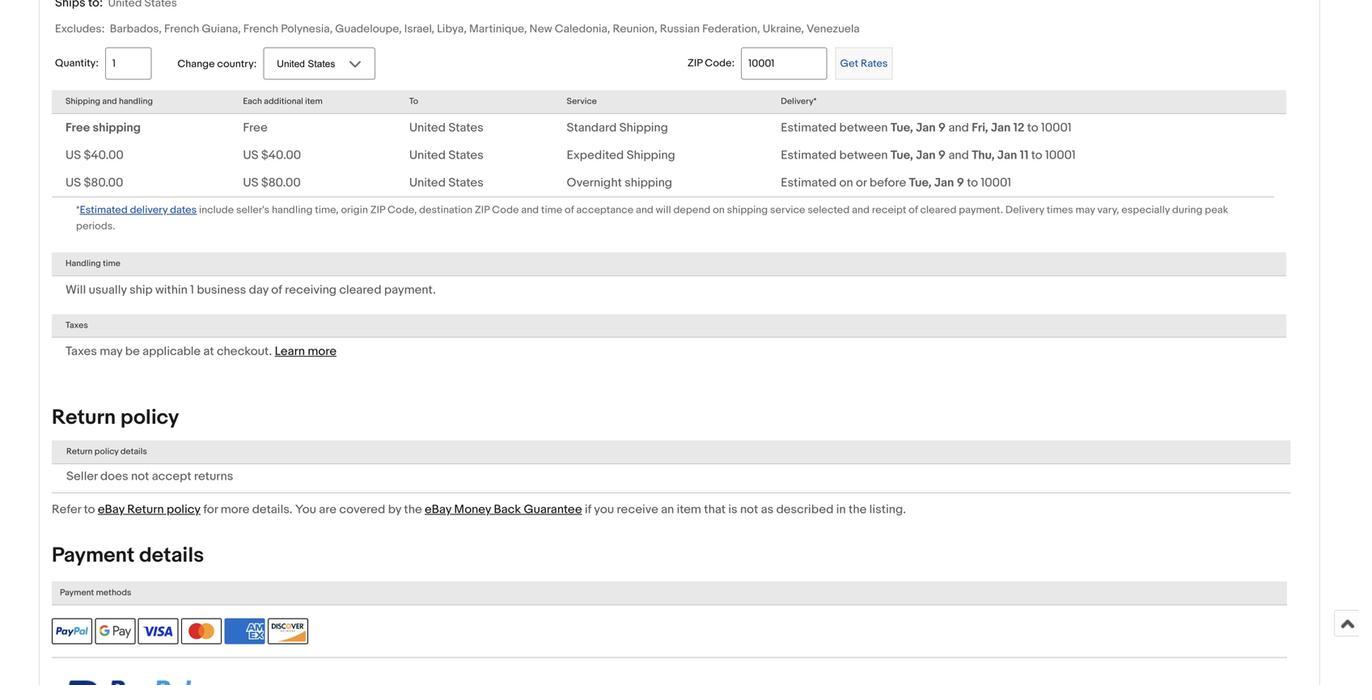 Task type: vqa. For each thing, say whether or not it's contained in the screenshot.
$40.00
yes



Task type: describe. For each thing, give the bounding box(es) containing it.
to right 11
[[1031, 148, 1043, 163]]

between for estimated between tue, jan 9 and fri, jan 12 to 10001
[[840, 121, 888, 135]]

excludes:
[[55, 22, 105, 36]]

tue, for fri, jan 12
[[891, 121, 913, 135]]

11
[[1020, 148, 1029, 163]]

jan up the estimated between tue, jan 9 and thu, jan 11 to 10001 in the top right of the page
[[916, 121, 936, 135]]

free for free shipping
[[66, 121, 90, 135]]

1 horizontal spatial not
[[740, 502, 758, 517]]

to right 12
[[1027, 121, 1039, 135]]

us up '*'
[[66, 176, 81, 190]]

1 vertical spatial payment.
[[384, 283, 436, 297]]

israel,
[[404, 22, 435, 36]]

1 united from the top
[[409, 121, 446, 135]]

return policy details
[[66, 447, 147, 457]]

10001 for estimated between tue, jan 9 and fri, jan 12 to 10001
[[1041, 121, 1072, 135]]

and down or
[[852, 204, 870, 216]]

include
[[199, 204, 234, 216]]

estimated on or before tue, jan 9 to 10001
[[781, 176, 1011, 190]]

ship
[[129, 283, 153, 297]]

shipping and handling
[[66, 96, 153, 107]]

shipping inside the include seller's handling time, origin zip code, destination zip code and time of acceptance and will depend on shipping service selected and receipt of cleared payment. delivery times may vary, especially during peak periods.
[[727, 204, 768, 216]]

tue, for thu, jan 11
[[891, 148, 913, 163]]

seller's
[[236, 204, 269, 216]]

code,
[[388, 204, 417, 216]]

return for return policy details
[[66, 447, 93, 457]]

ZIP Code: text field
[[741, 47, 827, 80]]

1 $40.00 from the left
[[84, 148, 124, 163]]

caledonia,
[[555, 22, 610, 36]]

policy for return policy details
[[94, 447, 119, 457]]

Quantity: text field
[[105, 47, 152, 80]]

is
[[729, 502, 738, 517]]

you
[[295, 502, 316, 517]]

peak
[[1205, 204, 1229, 216]]

1 french from the left
[[164, 22, 199, 36]]

estimated between tue, jan 9 and thu, jan 11 to 10001
[[781, 148, 1076, 163]]

may inside the include seller's handling time, origin zip code, destination zip code and time of acceptance and will depend on shipping service selected and receipt of cleared payment. delivery times may vary, especially during peak periods.
[[1076, 204, 1095, 216]]

does
[[100, 469, 128, 484]]

thu,
[[972, 148, 995, 163]]

0 horizontal spatial may
[[100, 344, 122, 359]]

0 horizontal spatial zip
[[370, 204, 385, 216]]

google pay image
[[95, 618, 135, 644]]

selected
[[808, 204, 850, 216]]

and left the will
[[636, 204, 654, 216]]

to
[[409, 96, 418, 107]]

1 horizontal spatial zip
[[475, 204, 490, 216]]

2 vertical spatial 10001
[[981, 176, 1011, 190]]

time,
[[315, 204, 339, 216]]

guadeloupe,
[[335, 22, 402, 36]]

free shipping
[[66, 121, 141, 135]]

2 $40.00 from the left
[[261, 148, 301, 163]]

overnight shipping
[[567, 176, 672, 190]]

learn more link
[[275, 344, 337, 359]]

and right code
[[521, 204, 539, 216]]

learn
[[275, 344, 305, 359]]

at
[[203, 344, 214, 359]]

10001 for estimated between tue, jan 9 and thu, jan 11 to 10001
[[1045, 148, 1076, 163]]

2 the from the left
[[849, 502, 867, 517]]

delivery
[[130, 204, 168, 216]]

taxes may be applicable at checkout. learn more
[[66, 344, 337, 359]]

0 vertical spatial item
[[305, 96, 323, 107]]

0 vertical spatial shipping
[[66, 96, 100, 107]]

states for expedited
[[449, 148, 484, 163]]

1 the from the left
[[404, 502, 422, 517]]

back
[[494, 502, 521, 517]]

by
[[388, 502, 401, 517]]

acceptance
[[576, 204, 634, 216]]

returns
[[194, 469, 233, 484]]

receiving
[[285, 283, 337, 297]]

russian
[[660, 22, 700, 36]]

country:
[[217, 58, 257, 70]]

2 vertical spatial policy
[[167, 502, 201, 517]]

each
[[243, 96, 262, 107]]

usually
[[89, 283, 127, 297]]

excludes: barbados, french guiana, french polynesia, guadeloupe, israel, libya, martinique, new caledonia, reunion, russian federation, ukraine, venezuela
[[55, 22, 860, 36]]

during
[[1172, 204, 1203, 216]]

handling
[[66, 259, 101, 269]]

standard shipping
[[567, 121, 668, 135]]

fri,
[[972, 121, 988, 135]]

states for overnight
[[449, 176, 484, 190]]

shipping for free shipping
[[93, 121, 141, 135]]

additional
[[264, 96, 303, 107]]

1 horizontal spatial of
[[565, 204, 574, 216]]

return policy
[[52, 406, 179, 431]]

1 horizontal spatial more
[[308, 344, 337, 359]]

accept
[[152, 469, 191, 484]]

an
[[661, 502, 674, 517]]

destination
[[419, 204, 473, 216]]

that
[[704, 502, 726, 517]]

as
[[761, 502, 774, 517]]

and up the free shipping
[[102, 96, 117, 107]]

delivery
[[1006, 204, 1045, 216]]

1 $80.00 from the left
[[84, 176, 123, 190]]

ebay money back guarantee link
[[425, 502, 582, 517]]

service
[[567, 96, 597, 107]]

if
[[585, 502, 591, 517]]

2 vertical spatial tue,
[[909, 176, 932, 190]]

0 horizontal spatial more
[[221, 502, 250, 517]]

delivery*
[[781, 96, 817, 107]]

estimated between tue, jan 9 and fri, jan 12 to 10001
[[781, 121, 1072, 135]]

united states for $40.00
[[409, 148, 484, 163]]

0 vertical spatial not
[[131, 469, 149, 484]]

overnight
[[567, 176, 622, 190]]

0 vertical spatial details
[[120, 447, 147, 457]]

reunion,
[[613, 22, 658, 36]]

each additional item
[[243, 96, 323, 107]]

for
[[203, 502, 218, 517]]

get rates
[[840, 57, 888, 70]]

listing.
[[869, 502, 906, 517]]

in
[[836, 502, 846, 517]]

and left "thu,"
[[949, 148, 969, 163]]

2 us $80.00 from the left
[[243, 176, 301, 190]]

taxes for taxes
[[66, 320, 88, 331]]

payment details
[[52, 543, 204, 568]]

will
[[656, 204, 671, 216]]

united for $40.00
[[409, 148, 446, 163]]

seller
[[66, 469, 98, 484]]

payment methods
[[60, 588, 131, 598]]

2 horizontal spatial of
[[909, 204, 918, 216]]

return for return policy
[[52, 406, 116, 431]]

include seller's handling time, origin zip code, destination zip code and time of acceptance and will depend on shipping service selected and receipt of cleared payment. delivery times may vary, especially during peak periods.
[[76, 204, 1229, 233]]

handling for and
[[119, 96, 153, 107]]

martinique,
[[469, 22, 527, 36]]

discover image
[[268, 618, 308, 644]]

1 us $80.00 from the left
[[66, 176, 123, 190]]

origin
[[341, 204, 368, 216]]



Task type: locate. For each thing, give the bounding box(es) containing it.
policy left the for
[[167, 502, 201, 517]]

handling down quantity: text field
[[119, 96, 153, 107]]

us $40.00 down the free shipping
[[66, 148, 124, 163]]

not
[[131, 469, 149, 484], [740, 502, 758, 517]]

2 united states from the top
[[409, 148, 484, 163]]

return up seller
[[66, 447, 93, 457]]

payment.
[[959, 204, 1003, 216], [384, 283, 436, 297]]

$80.00
[[84, 176, 123, 190], [261, 176, 301, 190]]

more right learn
[[308, 344, 337, 359]]

0 vertical spatial 10001
[[1041, 121, 1072, 135]]

on right depend in the top of the page
[[713, 204, 725, 216]]

1 vertical spatial not
[[740, 502, 758, 517]]

1 horizontal spatial french
[[243, 22, 278, 36]]

1 vertical spatial between
[[840, 148, 888, 163]]

shipping for free
[[619, 121, 668, 135]]

2 vertical spatial return
[[127, 502, 164, 517]]

get rates button
[[836, 47, 893, 80]]

1 vertical spatial payment
[[60, 588, 94, 598]]

payment. down the "code,"
[[384, 283, 436, 297]]

policy up does
[[94, 447, 119, 457]]

ebay left money
[[425, 502, 452, 517]]

tue, down the estimated between tue, jan 9 and thu, jan 11 to 10001 in the top right of the page
[[909, 176, 932, 190]]

0 horizontal spatial not
[[131, 469, 149, 484]]

1 horizontal spatial on
[[840, 176, 853, 190]]

quantity:
[[55, 57, 99, 69]]

handling inside the include seller's handling time, origin zip code, destination zip code and time of acceptance and will depend on shipping service selected and receipt of cleared payment. delivery times may vary, especially during peak periods.
[[272, 204, 313, 216]]

free for free
[[243, 121, 268, 135]]

handling for seller's
[[272, 204, 313, 216]]

0 horizontal spatial of
[[271, 283, 282, 297]]

shipping
[[66, 96, 100, 107], [619, 121, 668, 135], [627, 148, 675, 163]]

zip left code:
[[688, 57, 703, 69]]

cleared
[[921, 204, 957, 216], [339, 283, 382, 297]]

1 vertical spatial policy
[[94, 447, 119, 457]]

you
[[594, 502, 614, 517]]

1 taxes from the top
[[66, 320, 88, 331]]

of
[[565, 204, 574, 216], [909, 204, 918, 216], [271, 283, 282, 297]]

tue, up estimated on or before tue, jan 9 to 10001
[[891, 148, 913, 163]]

refer
[[52, 502, 81, 517]]

1 horizontal spatial handling
[[272, 204, 313, 216]]

shipping down shipping and handling
[[93, 121, 141, 135]]

1 vertical spatial handling
[[272, 204, 313, 216]]

visa image
[[138, 618, 179, 644]]

1 vertical spatial time
[[103, 259, 121, 269]]

zip left code
[[475, 204, 490, 216]]

payment left methods
[[60, 588, 94, 598]]

zip code:
[[688, 57, 735, 69]]

2 united from the top
[[409, 148, 446, 163]]

payment for payment details
[[52, 543, 135, 568]]

1 vertical spatial united states
[[409, 148, 484, 163]]

to right refer
[[84, 502, 95, 517]]

9 up the estimated between tue, jan 9 and thu, jan 11 to 10001 in the top right of the page
[[939, 121, 946, 135]]

1 us $40.00 from the left
[[66, 148, 124, 163]]

0 horizontal spatial $40.00
[[84, 148, 124, 163]]

1 free from the left
[[66, 121, 90, 135]]

polynesia,
[[281, 22, 333, 36]]

paypal image
[[52, 618, 92, 644]]

1 horizontal spatial cleared
[[921, 204, 957, 216]]

0 horizontal spatial ebay
[[98, 502, 125, 517]]

estimated for estimated between tue, jan 9 and thu, jan 11 to 10001
[[781, 148, 837, 163]]

ukraine,
[[763, 22, 804, 36]]

2 french from the left
[[243, 22, 278, 36]]

9 for fri,
[[939, 121, 946, 135]]

1 vertical spatial on
[[713, 204, 725, 216]]

2 states from the top
[[449, 148, 484, 163]]

item
[[305, 96, 323, 107], [677, 502, 701, 517]]

tue, up the estimated between tue, jan 9 and thu, jan 11 to 10001 in the top right of the page
[[891, 121, 913, 135]]

time
[[541, 204, 562, 216], [103, 259, 121, 269]]

2 $80.00 from the left
[[261, 176, 301, 190]]

1 vertical spatial cleared
[[339, 283, 382, 297]]

1 vertical spatial item
[[677, 502, 701, 517]]

before
[[870, 176, 906, 190]]

united for $80.00
[[409, 176, 446, 190]]

0 vertical spatial taxes
[[66, 320, 88, 331]]

venezuela
[[807, 22, 860, 36]]

be
[[125, 344, 140, 359]]

expedited shipping
[[567, 148, 675, 163]]

free down "each"
[[243, 121, 268, 135]]

french right guiana,
[[243, 22, 278, 36]]

will
[[66, 283, 86, 297]]

0 vertical spatial united states
[[409, 121, 484, 135]]

jan down estimated between tue, jan 9 and fri, jan 12 to 10001 on the top right
[[916, 148, 936, 163]]

payment. left delivery
[[959, 204, 1003, 216]]

the right by
[[404, 502, 422, 517]]

return down the seller does not accept returns
[[127, 502, 164, 517]]

1 horizontal spatial time
[[541, 204, 562, 216]]

states for standard
[[449, 121, 484, 135]]

federation,
[[702, 22, 760, 36]]

item right additional
[[305, 96, 323, 107]]

applicable
[[143, 344, 201, 359]]

on left or
[[840, 176, 853, 190]]

0 horizontal spatial time
[[103, 259, 121, 269]]

1 horizontal spatial $80.00
[[261, 176, 301, 190]]

10001 right 11
[[1045, 148, 1076, 163]]

0 vertical spatial on
[[840, 176, 853, 190]]

change country:
[[178, 58, 257, 70]]

standard
[[567, 121, 617, 135]]

seller does not accept returns
[[66, 469, 233, 484]]

depend
[[674, 204, 711, 216]]

methods
[[96, 588, 131, 598]]

to down "thu,"
[[967, 176, 978, 190]]

shipping up expedited shipping
[[619, 121, 668, 135]]

2 vertical spatial states
[[449, 176, 484, 190]]

0 vertical spatial payment
[[52, 543, 135, 568]]

shipping for overnight shipping
[[625, 176, 672, 190]]

of left acceptance on the top left of the page
[[565, 204, 574, 216]]

0 vertical spatial payment.
[[959, 204, 1003, 216]]

1 horizontal spatial $40.00
[[261, 148, 301, 163]]

policy
[[120, 406, 179, 431], [94, 447, 119, 457], [167, 502, 201, 517]]

us $80.00
[[66, 176, 123, 190], [243, 176, 301, 190]]

taxes for taxes may be applicable at checkout. learn more
[[66, 344, 97, 359]]

1 vertical spatial more
[[221, 502, 250, 517]]

may left vary,
[[1076, 204, 1095, 216]]

shipping up the will
[[625, 176, 672, 190]]

return up the return policy details
[[52, 406, 116, 431]]

10001 down "thu,"
[[981, 176, 1011, 190]]

1 vertical spatial 9
[[939, 148, 946, 163]]

estimated delivery dates link
[[80, 202, 197, 217]]

1 horizontal spatial item
[[677, 502, 701, 517]]

0 horizontal spatial the
[[404, 502, 422, 517]]

united states for $80.00
[[409, 176, 484, 190]]

between
[[840, 121, 888, 135], [840, 148, 888, 163]]

2 taxes from the top
[[66, 344, 97, 359]]

ebay down does
[[98, 502, 125, 517]]

3 united from the top
[[409, 176, 446, 190]]

2 free from the left
[[243, 121, 268, 135]]

2 vertical spatial united states
[[409, 176, 484, 190]]

us $80.00 up seller's
[[243, 176, 301, 190]]

0 horizontal spatial free
[[66, 121, 90, 135]]

0 vertical spatial more
[[308, 344, 337, 359]]

2 horizontal spatial zip
[[688, 57, 703, 69]]

0 vertical spatial tue,
[[891, 121, 913, 135]]

1 horizontal spatial free
[[243, 121, 268, 135]]

0 vertical spatial 9
[[939, 121, 946, 135]]

us $80.00 up '*'
[[66, 176, 123, 190]]

$40.00 down each additional item
[[261, 148, 301, 163]]

1
[[190, 283, 194, 297]]

us down "each"
[[243, 148, 259, 163]]

and left fri,
[[949, 121, 969, 135]]

0 vertical spatial handling
[[119, 96, 153, 107]]

0 horizontal spatial us $40.00
[[66, 148, 124, 163]]

0 vertical spatial time
[[541, 204, 562, 216]]

payment up payment methods
[[52, 543, 135, 568]]

cleared right receiving
[[339, 283, 382, 297]]

shipping up overnight shipping
[[627, 148, 675, 163]]

receive
[[617, 502, 658, 517]]

0 horizontal spatial item
[[305, 96, 323, 107]]

$80.00 up * estimated delivery dates
[[84, 176, 123, 190]]

more right the for
[[221, 502, 250, 517]]

0 horizontal spatial shipping
[[93, 121, 141, 135]]

1 vertical spatial united
[[409, 148, 446, 163]]

zip
[[688, 57, 703, 69], [370, 204, 385, 216], [475, 204, 490, 216]]

free
[[66, 121, 90, 135], [243, 121, 268, 135]]

estimated for estimated between tue, jan 9 and fri, jan 12 to 10001
[[781, 121, 837, 135]]

0 vertical spatial cleared
[[921, 204, 957, 216]]

1 vertical spatial 10001
[[1045, 148, 1076, 163]]

barbados,
[[110, 22, 162, 36]]

details.
[[252, 502, 293, 517]]

2 vertical spatial 9
[[957, 176, 964, 190]]

1 horizontal spatial shipping
[[625, 176, 672, 190]]

expedited
[[567, 148, 624, 163]]

us up seller's
[[243, 176, 259, 190]]

1 vertical spatial may
[[100, 344, 122, 359]]

get
[[840, 57, 859, 70]]

handling time
[[66, 259, 121, 269]]

may left be
[[100, 344, 122, 359]]

policy up the return policy details
[[120, 406, 179, 431]]

time right code
[[541, 204, 562, 216]]

$40.00
[[84, 148, 124, 163], [261, 148, 301, 163]]

1 vertical spatial states
[[449, 148, 484, 163]]

0 horizontal spatial $80.00
[[84, 176, 123, 190]]

0 vertical spatial united
[[409, 121, 446, 135]]

jan down the estimated between tue, jan 9 and thu, jan 11 to 10001 in the top right of the page
[[935, 176, 954, 190]]

us $40.00
[[66, 148, 124, 163], [243, 148, 301, 163]]

9 for thu,
[[939, 148, 946, 163]]

0 horizontal spatial on
[[713, 204, 725, 216]]

code:
[[705, 57, 735, 69]]

1 vertical spatial taxes
[[66, 344, 97, 359]]

2 us $40.00 from the left
[[243, 148, 301, 163]]

payment for payment methods
[[60, 588, 94, 598]]

money
[[454, 502, 491, 517]]

especially
[[1122, 204, 1170, 216]]

0 horizontal spatial cleared
[[339, 283, 382, 297]]

1 vertical spatial return
[[66, 447, 93, 457]]

on inside the include seller's handling time, origin zip code, destination zip code and time of acceptance and will depend on shipping service selected and receipt of cleared payment. delivery times may vary, especially during peak periods.
[[713, 204, 725, 216]]

$40.00 down the free shipping
[[84, 148, 124, 163]]

2 between from the top
[[840, 148, 888, 163]]

1 vertical spatial shipping
[[625, 176, 672, 190]]

code
[[492, 204, 519, 216]]

american express image
[[225, 618, 265, 644]]

9 down the estimated between tue, jan 9 and thu, jan 11 to 10001 in the top right of the page
[[957, 176, 964, 190]]

jan
[[916, 121, 936, 135], [991, 121, 1011, 135], [916, 148, 936, 163], [998, 148, 1017, 163], [935, 176, 954, 190]]

3 united states from the top
[[409, 176, 484, 190]]

2 vertical spatial shipping
[[627, 148, 675, 163]]

0 horizontal spatial handling
[[119, 96, 153, 107]]

rates
[[861, 57, 888, 70]]

0 vertical spatial may
[[1076, 204, 1095, 216]]

handling left the time,
[[272, 204, 313, 216]]

zip right origin
[[370, 204, 385, 216]]

will usually ship within 1 business day of receiving cleared payment.
[[66, 283, 436, 297]]

*
[[76, 204, 80, 216]]

periods.
[[76, 220, 115, 233]]

0 vertical spatial return
[[52, 406, 116, 431]]

refer to ebay return policy for more details. you are covered by the ebay money back guarantee if you receive an item that is not as described in the listing.
[[52, 502, 906, 517]]

taxes down the will
[[66, 320, 88, 331]]

10001 right 12
[[1041, 121, 1072, 135]]

2 horizontal spatial shipping
[[727, 204, 768, 216]]

libya,
[[437, 22, 467, 36]]

details down ebay return policy link
[[139, 543, 204, 568]]

1 vertical spatial details
[[139, 543, 204, 568]]

taxes left be
[[66, 344, 97, 359]]

1 horizontal spatial us $40.00
[[243, 148, 301, 163]]

free down shipping and handling
[[66, 121, 90, 135]]

us $40.00 down each additional item
[[243, 148, 301, 163]]

1 vertical spatial shipping
[[619, 121, 668, 135]]

0 horizontal spatial french
[[164, 22, 199, 36]]

covered
[[339, 502, 385, 517]]

shipping left the service
[[727, 204, 768, 216]]

2 vertical spatial united
[[409, 176, 446, 190]]

handling
[[119, 96, 153, 107], [272, 204, 313, 216]]

cleared inside the include seller's handling time, origin zip code, destination zip code and time of acceptance and will depend on shipping service selected and receipt of cleared payment. delivery times may vary, especially during peak periods.
[[921, 204, 957, 216]]

0 horizontal spatial us $80.00
[[66, 176, 123, 190]]

item right an
[[677, 502, 701, 517]]

cleared right receipt
[[921, 204, 957, 216]]

9 down estimated between tue, jan 9 and fri, jan 12 to 10001 on the top right
[[939, 148, 946, 163]]

french up change
[[164, 22, 199, 36]]

of right day
[[271, 283, 282, 297]]

jan left 11
[[998, 148, 1017, 163]]

receipt
[[872, 204, 907, 216]]

1 ebay from the left
[[98, 502, 125, 517]]

1 united states from the top
[[409, 121, 484, 135]]

not right is
[[740, 502, 758, 517]]

the right in
[[849, 502, 867, 517]]

more
[[308, 344, 337, 359], [221, 502, 250, 517]]

us down the free shipping
[[66, 148, 81, 163]]

1 horizontal spatial may
[[1076, 204, 1095, 216]]

1 states from the top
[[449, 121, 484, 135]]

estimated for estimated on or before tue, jan 9 to 10001
[[781, 176, 837, 190]]

3 states from the top
[[449, 176, 484, 190]]

service
[[770, 204, 805, 216]]

0 vertical spatial states
[[449, 121, 484, 135]]

0 horizontal spatial payment.
[[384, 283, 436, 297]]

2 vertical spatial shipping
[[727, 204, 768, 216]]

0 vertical spatial policy
[[120, 406, 179, 431]]

master card image
[[181, 618, 222, 644]]

shipping up the free shipping
[[66, 96, 100, 107]]

$80.00 up seller's
[[261, 176, 301, 190]]

not right does
[[131, 469, 149, 484]]

policy for return policy
[[120, 406, 179, 431]]

2 ebay from the left
[[425, 502, 452, 517]]

of right receipt
[[909, 204, 918, 216]]

business
[[197, 283, 246, 297]]

1 between from the top
[[840, 121, 888, 135]]

time inside the include seller's handling time, origin zip code, destination zip code and time of acceptance and will depend on shipping service selected and receipt of cleared payment. delivery times may vary, especially during peak periods.
[[541, 204, 562, 216]]

shipping
[[93, 121, 141, 135], [625, 176, 672, 190], [727, 204, 768, 216]]

jan left 12
[[991, 121, 1011, 135]]

0 vertical spatial shipping
[[93, 121, 141, 135]]

1 horizontal spatial the
[[849, 502, 867, 517]]

1 vertical spatial tue,
[[891, 148, 913, 163]]

payment. inside the include seller's handling time, origin zip code, destination zip code and time of acceptance and will depend on shipping service selected and receipt of cleared payment. delivery times may vary, especially during peak periods.
[[959, 204, 1003, 216]]

details up the seller does not accept returns
[[120, 447, 147, 457]]

guarantee
[[524, 502, 582, 517]]

are
[[319, 502, 337, 517]]

1 horizontal spatial us $80.00
[[243, 176, 301, 190]]

times
[[1047, 204, 1073, 216]]

12
[[1014, 121, 1025, 135]]

between for estimated between tue, jan 9 and thu, jan 11 to 10001
[[840, 148, 888, 163]]

1 horizontal spatial payment.
[[959, 204, 1003, 216]]

shipping for us $40.00
[[627, 148, 675, 163]]

0 vertical spatial between
[[840, 121, 888, 135]]

1 horizontal spatial ebay
[[425, 502, 452, 517]]

time up usually
[[103, 259, 121, 269]]

or
[[856, 176, 867, 190]]



